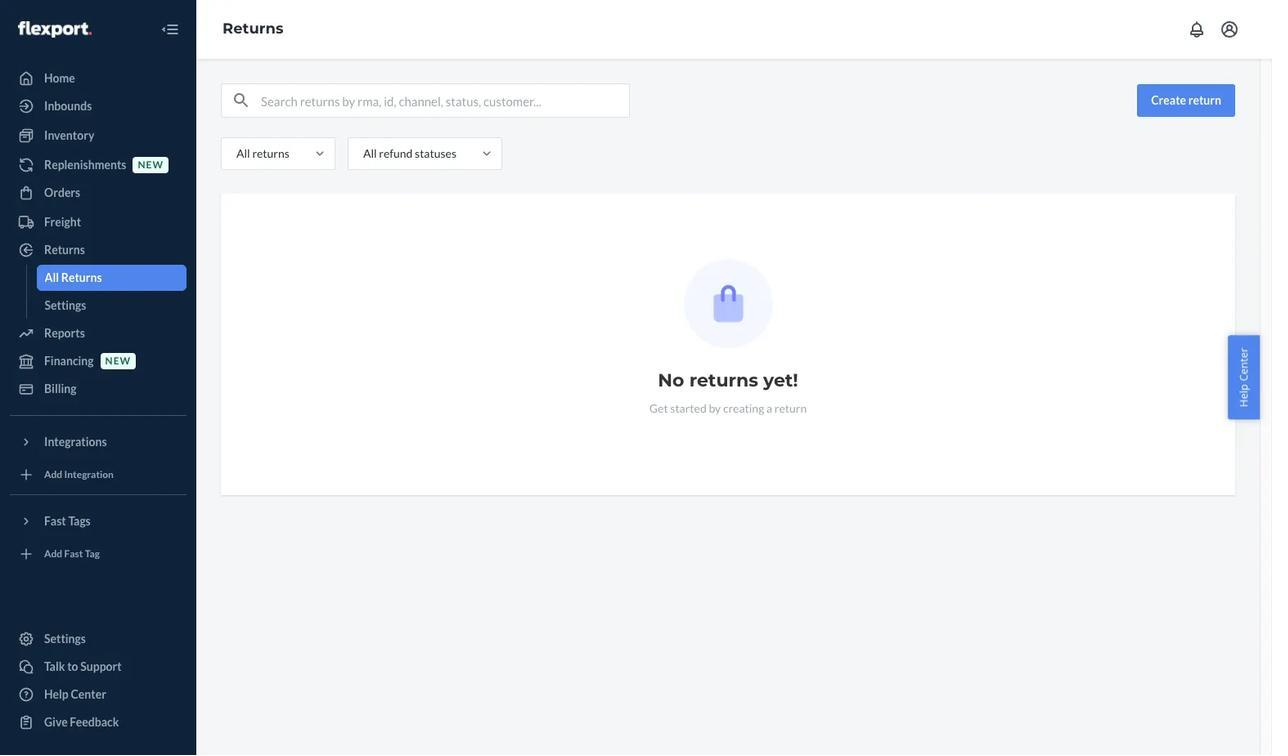 Task type: describe. For each thing, give the bounding box(es) containing it.
no
[[658, 370, 684, 392]]

1 vertical spatial returns link
[[10, 237, 187, 263]]

help center inside button
[[1236, 348, 1251, 408]]

1 vertical spatial center
[[71, 688, 106, 702]]

freight
[[44, 215, 81, 229]]

inbounds link
[[10, 93, 187, 119]]

open account menu image
[[1220, 20, 1239, 39]]

all for all refund statuses
[[363, 146, 377, 160]]

tags
[[68, 515, 91, 528]]

Search returns by rma, id, channel, status, customer... text field
[[261, 84, 629, 117]]

help center link
[[10, 682, 187, 708]]

create return button
[[1137, 84, 1235, 117]]

orders
[[44, 186, 80, 200]]

support
[[80, 660, 122, 674]]

new for financing
[[105, 355, 131, 368]]

returns for no
[[689, 370, 758, 392]]

fast tags
[[44, 515, 91, 528]]

return inside "button"
[[1188, 93, 1221, 107]]

1 vertical spatial fast
[[64, 548, 83, 561]]

2 vertical spatial returns
[[61, 271, 102, 285]]

orders link
[[10, 180, 187, 206]]

0 horizontal spatial return
[[775, 402, 807, 416]]

by
[[709, 402, 721, 416]]

0 vertical spatial settings link
[[36, 293, 187, 319]]

billing
[[44, 382, 77, 396]]

open notifications image
[[1187, 20, 1207, 39]]

get
[[649, 402, 668, 416]]

get started by creating a return
[[649, 402, 807, 416]]

creating
[[723, 402, 764, 416]]

replenishments
[[44, 158, 126, 172]]

all returns
[[236, 146, 290, 160]]

close navigation image
[[160, 20, 180, 39]]

integrations button
[[10, 429, 187, 456]]

inbounds
[[44, 99, 92, 113]]

no returns yet!
[[658, 370, 798, 392]]

billing link
[[10, 376, 187, 402]]

help center button
[[1228, 336, 1260, 420]]

add for add fast tag
[[44, 548, 62, 561]]

1 vertical spatial settings link
[[10, 627, 187, 653]]

1 settings from the top
[[45, 299, 86, 313]]

all returns link
[[36, 265, 187, 291]]

empty list image
[[683, 259, 773, 348]]

returns for all
[[252, 146, 290, 160]]

inventory
[[44, 128, 94, 142]]

center inside button
[[1236, 348, 1251, 382]]

home link
[[10, 65, 187, 92]]

add fast tag link
[[10, 542, 187, 568]]



Task type: vqa. For each thing, say whether or not it's contained in the screenshot.
Give Feedback Button
yes



Task type: locate. For each thing, give the bounding box(es) containing it.
1 horizontal spatial all
[[236, 146, 250, 160]]

fast
[[44, 515, 66, 528], [64, 548, 83, 561]]

help
[[1236, 384, 1251, 408], [44, 688, 69, 702]]

1 vertical spatial returns
[[44, 243, 85, 257]]

all returns
[[45, 271, 102, 285]]

2 horizontal spatial all
[[363, 146, 377, 160]]

reports
[[44, 326, 85, 340]]

0 vertical spatial add
[[44, 469, 62, 481]]

1 vertical spatial help center
[[44, 688, 106, 702]]

0 vertical spatial help center
[[1236, 348, 1251, 408]]

give feedback button
[[10, 710, 187, 736]]

new
[[138, 159, 164, 171], [105, 355, 131, 368]]

settings up reports
[[45, 299, 86, 313]]

give feedback
[[44, 716, 119, 730]]

settings up to
[[44, 632, 86, 646]]

give
[[44, 716, 68, 730]]

new down reports link
[[105, 355, 131, 368]]

all refund statuses
[[363, 146, 456, 160]]

fast left tags at the bottom of the page
[[44, 515, 66, 528]]

home
[[44, 71, 75, 85]]

create
[[1151, 93, 1186, 107]]

fast left tag on the bottom left
[[64, 548, 83, 561]]

add
[[44, 469, 62, 481], [44, 548, 62, 561]]

all for all returns
[[236, 146, 250, 160]]

add down fast tags
[[44, 548, 62, 561]]

2 add from the top
[[44, 548, 62, 561]]

new up orders link
[[138, 159, 164, 171]]

started
[[670, 402, 707, 416]]

settings link up support
[[10, 627, 187, 653]]

0 horizontal spatial new
[[105, 355, 131, 368]]

fast inside dropdown button
[[44, 515, 66, 528]]

return right a
[[775, 402, 807, 416]]

to
[[67, 660, 78, 674]]

1 horizontal spatial returns
[[689, 370, 758, 392]]

integration
[[64, 469, 114, 481]]

1 horizontal spatial help
[[1236, 384, 1251, 408]]

0 vertical spatial settings
[[45, 299, 86, 313]]

1 vertical spatial returns
[[689, 370, 758, 392]]

feedback
[[70, 716, 119, 730]]

add fast tag
[[44, 548, 100, 561]]

settings link down all returns link at the left
[[36, 293, 187, 319]]

0 vertical spatial help
[[1236, 384, 1251, 408]]

0 vertical spatial returns link
[[223, 20, 283, 38]]

return right create
[[1188, 93, 1221, 107]]

add integration
[[44, 469, 114, 481]]

return
[[1188, 93, 1221, 107], [775, 402, 807, 416]]

1 vertical spatial add
[[44, 548, 62, 561]]

inventory link
[[10, 123, 187, 149]]

help inside button
[[1236, 384, 1251, 408]]

returns
[[223, 20, 283, 38], [44, 243, 85, 257], [61, 271, 102, 285]]

all inside all returns link
[[45, 271, 59, 285]]

1 horizontal spatial new
[[138, 159, 164, 171]]

0 horizontal spatial all
[[45, 271, 59, 285]]

settings link
[[36, 293, 187, 319], [10, 627, 187, 653]]

1 vertical spatial return
[[775, 402, 807, 416]]

add for add integration
[[44, 469, 62, 481]]

statuses
[[415, 146, 456, 160]]

1 horizontal spatial center
[[1236, 348, 1251, 382]]

0 vertical spatial return
[[1188, 93, 1221, 107]]

talk to support
[[44, 660, 122, 674]]

0 vertical spatial returns
[[223, 20, 283, 38]]

create return
[[1151, 93, 1221, 107]]

integrations
[[44, 435, 107, 449]]

help center
[[1236, 348, 1251, 408], [44, 688, 106, 702]]

flexport logo image
[[18, 21, 91, 37]]

1 vertical spatial settings
[[44, 632, 86, 646]]

settings
[[45, 299, 86, 313], [44, 632, 86, 646]]

fast tags button
[[10, 509, 187, 535]]

talk
[[44, 660, 65, 674]]

add integration link
[[10, 462, 187, 488]]

1 vertical spatial new
[[105, 355, 131, 368]]

0 vertical spatial new
[[138, 159, 164, 171]]

1 horizontal spatial return
[[1188, 93, 1221, 107]]

freight link
[[10, 209, 187, 236]]

2 settings from the top
[[44, 632, 86, 646]]

all for all returns
[[45, 271, 59, 285]]

returns
[[252, 146, 290, 160], [689, 370, 758, 392]]

1 vertical spatial help
[[44, 688, 69, 702]]

new for replenishments
[[138, 159, 164, 171]]

0 vertical spatial fast
[[44, 515, 66, 528]]

1 horizontal spatial returns link
[[223, 20, 283, 38]]

0 horizontal spatial center
[[71, 688, 106, 702]]

talk to support button
[[10, 654, 187, 681]]

0 horizontal spatial help
[[44, 688, 69, 702]]

returns link
[[223, 20, 283, 38], [10, 237, 187, 263]]

all
[[236, 146, 250, 160], [363, 146, 377, 160], [45, 271, 59, 285]]

0 horizontal spatial help center
[[44, 688, 106, 702]]

reports link
[[10, 321, 187, 347]]

0 horizontal spatial returns link
[[10, 237, 187, 263]]

yet!
[[763, 370, 798, 392]]

1 horizontal spatial help center
[[1236, 348, 1251, 408]]

1 add from the top
[[44, 469, 62, 481]]

0 horizontal spatial returns
[[252, 146, 290, 160]]

0 vertical spatial returns
[[252, 146, 290, 160]]

a
[[767, 402, 772, 416]]

refund
[[379, 146, 413, 160]]

tag
[[85, 548, 100, 561]]

add left integration at the left of page
[[44, 469, 62, 481]]

center
[[1236, 348, 1251, 382], [71, 688, 106, 702]]

financing
[[44, 354, 94, 368]]

0 vertical spatial center
[[1236, 348, 1251, 382]]



